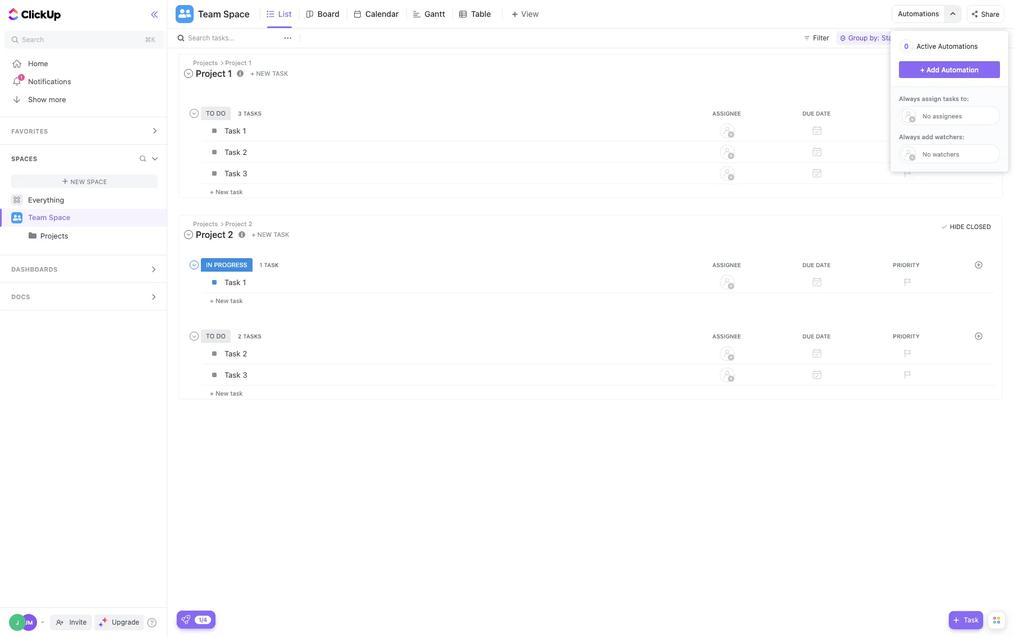 Task type: locate. For each thing, give the bounding box(es) containing it.
new down task 1
[[216, 297, 229, 304]]

closed for list info icon hide closed button
[[967, 62, 991, 69]]

add
[[922, 133, 934, 140]]

1 hide closed button from the top
[[939, 60, 994, 71]]

0 horizontal spatial team space
[[28, 213, 70, 222]]

1 1 from the top
[[243, 126, 246, 135]]

notifications
[[28, 77, 71, 86]]

0 vertical spatial ‎task
[[225, 126, 241, 135]]

0 vertical spatial space
[[223, 9, 250, 19]]

1 vertical spatial 3
[[243, 370, 247, 379]]

search inside sidebar navigation
[[22, 35, 44, 44]]

space up search tasks... text field
[[223, 9, 250, 19]]

automation
[[942, 65, 979, 74]]

1 closed from the top
[[967, 62, 991, 69]]

space for team space link
[[49, 213, 70, 222]]

0 horizontal spatial search
[[22, 35, 44, 44]]

2 hide closed button from the top
[[939, 221, 994, 232]]

2 ‎task from the top
[[225, 148, 241, 156]]

team for team space button
[[198, 9, 221, 19]]

3 for 1st task 3 link
[[243, 169, 247, 178]]

always
[[899, 95, 920, 102], [899, 133, 920, 140]]

space
[[223, 9, 250, 19], [87, 178, 107, 185], [49, 213, 70, 222]]

task 3 link down ‎task 2 link
[[222, 164, 680, 183]]

watchers
[[933, 150, 960, 157]]

search up home on the top left of page
[[22, 35, 44, 44]]

always for always add watchers:
[[899, 133, 920, 140]]

1 vertical spatial team
[[28, 213, 47, 222]]

1 hide from the top
[[950, 62, 965, 69]]

share
[[982, 10, 1000, 18]]

more
[[49, 95, 66, 104]]

always assign tasks to:
[[899, 95, 969, 102]]

1 vertical spatial closed
[[967, 223, 991, 230]]

0 vertical spatial 1
[[243, 126, 246, 135]]

new space
[[70, 178, 107, 185]]

team inside sidebar navigation
[[28, 213, 47, 222]]

task inside task 2 link
[[225, 349, 241, 358]]

0 vertical spatial hide
[[950, 62, 965, 69]]

1
[[243, 126, 246, 135], [243, 278, 246, 287]]

hide closed button for list info icon
[[939, 60, 994, 71]]

hide closed for list info image
[[950, 223, 991, 230]]

1 hide closed from the top
[[950, 62, 991, 69]]

0 horizontal spatial team
[[28, 213, 47, 222]]

no down add
[[923, 150, 931, 157]]

new
[[256, 70, 271, 77], [70, 178, 85, 185], [216, 188, 229, 195], [257, 231, 272, 238], [216, 297, 229, 304], [216, 389, 229, 397]]

team
[[198, 9, 221, 19], [28, 213, 47, 222]]

2 3 from the top
[[243, 370, 247, 379]]

sidebar navigation
[[0, 0, 169, 637]]

team space up tasks...
[[198, 9, 250, 19]]

task 3 down task 2
[[225, 370, 247, 379]]

1 vertical spatial hide closed button
[[939, 221, 994, 232]]

1 horizontal spatial search
[[188, 34, 210, 42]]

‎task 2
[[225, 148, 247, 156]]

everything link
[[0, 191, 169, 209]]

task down task 2
[[230, 389, 243, 397]]

1 task 3 from the top
[[225, 169, 247, 178]]

2
[[243, 148, 247, 156], [243, 349, 247, 358]]

task 2
[[225, 349, 247, 358]]

team space inside button
[[198, 9, 250, 19]]

1 down list info image
[[243, 278, 246, 287]]

1 task 3 link from the top
[[222, 164, 680, 183]]

‎task inside ‎task 1 link
[[225, 126, 241, 135]]

task right list info icon
[[272, 70, 288, 77]]

1 vertical spatial 1
[[243, 278, 246, 287]]

1 always from the top
[[899, 95, 920, 102]]

team inside button
[[198, 9, 221, 19]]

2 task 3 from the top
[[225, 370, 247, 379]]

hide closed button
[[939, 60, 994, 71], [939, 221, 994, 232]]

no assignees note
[[917, 112, 962, 119]]

1 vertical spatial task 3 link
[[222, 365, 680, 384]]

search tasks...
[[188, 34, 235, 42]]

1 vertical spatial ‎task
[[225, 148, 241, 156]]

0 vertical spatial team
[[198, 9, 221, 19]]

1 vertical spatial task 3
[[225, 370, 247, 379]]

team space
[[198, 9, 250, 19], [28, 213, 70, 222]]

2 task 3 link from the top
[[222, 365, 680, 384]]

board
[[318, 9, 340, 19]]

1 2 from the top
[[243, 148, 247, 156]]

‎task up ‎task 2
[[225, 126, 241, 135]]

0 vertical spatial task 3
[[225, 169, 247, 178]]

1 up ‎task 2
[[243, 126, 246, 135]]

2 always from the top
[[899, 133, 920, 140]]

‎task down ‎task 1
[[225, 148, 241, 156]]

1 vertical spatial hide
[[950, 223, 965, 230]]

space inside button
[[223, 9, 250, 19]]

task 1 link
[[222, 273, 680, 292]]

automations inside button
[[898, 10, 939, 18]]

0 vertical spatial task 3 link
[[222, 164, 680, 183]]

1 horizontal spatial team
[[198, 9, 221, 19]]

0 horizontal spatial space
[[49, 213, 70, 222]]

space up everything link
[[87, 178, 107, 185]]

+ new task
[[251, 70, 288, 77], [210, 188, 243, 195], [252, 231, 289, 238], [210, 297, 243, 304], [210, 389, 243, 397]]

1 for ‎task 1
[[243, 126, 246, 135]]

home link
[[0, 54, 169, 72]]

active automations
[[917, 42, 978, 50]]

3
[[243, 169, 247, 178], [243, 370, 247, 379]]

1 vertical spatial 2
[[243, 349, 247, 358]]

always left "assign"
[[899, 95, 920, 102]]

team space for team space link
[[28, 213, 70, 222]]

2 hide from the top
[[950, 223, 965, 230]]

automations up the automation
[[938, 42, 978, 50]]

0 vertical spatial automations
[[898, 10, 939, 18]]

task down ‎task 2
[[230, 188, 243, 195]]

everything
[[28, 195, 64, 204]]

calendar link
[[365, 0, 403, 28]]

task 3 down ‎task 2
[[225, 169, 247, 178]]

task
[[272, 70, 288, 77], [230, 188, 243, 195], [274, 231, 289, 238], [230, 297, 243, 304], [230, 389, 243, 397]]

1 vertical spatial team space
[[28, 213, 70, 222]]

1 no from the top
[[923, 112, 931, 119]]

2 2 from the top
[[243, 349, 247, 358]]

search
[[188, 34, 210, 42], [22, 35, 44, 44]]

+
[[921, 65, 925, 74], [251, 70, 254, 77], [210, 188, 214, 195], [252, 231, 256, 238], [210, 297, 214, 304], [210, 389, 214, 397]]

2 vertical spatial space
[[49, 213, 70, 222]]

projects link
[[1, 227, 159, 245], [40, 227, 159, 245]]

task 3 link
[[222, 164, 680, 183], [222, 365, 680, 384]]

assignees
[[933, 112, 962, 119]]

team up search tasks...
[[198, 9, 221, 19]]

‎task 1
[[225, 126, 246, 135]]

search for search
[[22, 35, 44, 44]]

watchers:
[[935, 133, 965, 140]]

team down everything
[[28, 213, 47, 222]]

1 vertical spatial always
[[899, 133, 920, 140]]

1 3 from the top
[[243, 169, 247, 178]]

no down "assign"
[[923, 112, 931, 119]]

1 projects link from the left
[[1, 227, 159, 245]]

no
[[923, 112, 931, 119], [923, 150, 931, 157]]

always left add
[[899, 133, 920, 140]]

tasks...
[[212, 34, 235, 42]]

automations button
[[893, 6, 945, 22]]

favorites button
[[0, 117, 169, 144]]

favorites
[[11, 127, 48, 135]]

task inside task 1 link
[[225, 278, 241, 287]]

1 inside task 1 link
[[243, 278, 246, 287]]

0 vertical spatial 3
[[243, 169, 247, 178]]

+ add automation
[[921, 65, 979, 74]]

user friends image
[[13, 214, 21, 221]]

1 vertical spatial no
[[923, 150, 931, 157]]

search left tasks...
[[188, 34, 210, 42]]

2 closed from the top
[[967, 223, 991, 230]]

team space down everything
[[28, 213, 70, 222]]

team space inside sidebar navigation
[[28, 213, 70, 222]]

2 for task 2
[[243, 349, 247, 358]]

2 no from the top
[[923, 150, 931, 157]]

+ new task down ‎task 2
[[210, 188, 243, 195]]

1 ‎task from the top
[[225, 126, 241, 135]]

hide closed
[[950, 62, 991, 69], [950, 223, 991, 230]]

2 hide closed from the top
[[950, 223, 991, 230]]

‎task
[[225, 126, 241, 135], [225, 148, 241, 156]]

space for team space button
[[223, 9, 250, 19]]

1 inside ‎task 1 link
[[243, 126, 246, 135]]

show more
[[28, 95, 66, 104]]

0 vertical spatial always
[[899, 95, 920, 102]]

1 vertical spatial hide closed
[[950, 223, 991, 230]]

1 horizontal spatial space
[[87, 178, 107, 185]]

0 vertical spatial hide closed
[[950, 62, 991, 69]]

no watchers button
[[899, 144, 1000, 163]]

0 vertical spatial closed
[[967, 62, 991, 69]]

onboarding checklist button element
[[181, 615, 190, 624]]

2 horizontal spatial space
[[223, 9, 250, 19]]

3 down ‎task 2
[[243, 169, 247, 178]]

task
[[225, 169, 241, 178], [225, 278, 241, 287], [225, 349, 241, 358], [225, 370, 241, 379], [964, 616, 979, 624]]

3 down task 2
[[243, 370, 247, 379]]

list
[[278, 9, 292, 19]]

space up projects
[[49, 213, 70, 222]]

task 3 link down task 2 link
[[222, 365, 680, 384]]

closed
[[967, 62, 991, 69], [967, 223, 991, 230]]

task 3
[[225, 169, 247, 178], [225, 370, 247, 379]]

‎task 1 link
[[222, 121, 680, 140]]

‎task inside ‎task 2 link
[[225, 148, 241, 156]]

0 vertical spatial hide closed button
[[939, 60, 994, 71]]

automations
[[898, 10, 939, 18], [938, 42, 978, 50]]

‎task for ‎task 2
[[225, 148, 241, 156]]

closed for hide closed button corresponding to list info image
[[967, 223, 991, 230]]

0 vertical spatial 2
[[243, 148, 247, 156]]

2 1 from the top
[[243, 278, 246, 287]]

automations up active
[[898, 10, 939, 18]]

active
[[917, 42, 937, 50]]

upgrade link
[[94, 615, 144, 630]]

0 vertical spatial no
[[923, 112, 931, 119]]

1 vertical spatial space
[[87, 178, 107, 185]]

new up everything link
[[70, 178, 85, 185]]

1 horizontal spatial team space
[[198, 9, 250, 19]]

hide
[[950, 62, 965, 69], [950, 223, 965, 230]]

task 1
[[225, 278, 246, 287]]

0 vertical spatial team space
[[198, 9, 250, 19]]

search for search tasks...
[[188, 34, 210, 42]]

task for 1st task 3 link
[[225, 169, 241, 178]]



Task type: vqa. For each thing, say whether or not it's contained in the screenshot.
Task Name the "Task"
no



Task type: describe. For each thing, give the bounding box(es) containing it.
no assignees
[[923, 112, 962, 119]]

new down ‎task 2
[[216, 188, 229, 195]]

upgrade
[[112, 618, 139, 627]]

+ new task down task 2
[[210, 389, 243, 397]]

home
[[28, 59, 48, 68]]

1/4
[[199, 616, 207, 623]]

list info image
[[238, 231, 245, 238]]

hide closed button for list info image
[[939, 221, 994, 232]]

+ new task right list info icon
[[251, 70, 288, 77]]

task for 1st task 3 link from the bottom
[[225, 370, 241, 379]]

always add watchers:
[[899, 133, 965, 140]]

notifications link
[[0, 72, 169, 90]]

2 projects link from the left
[[40, 227, 159, 245]]

tasks
[[943, 95, 959, 102]]

no for no watchers
[[923, 150, 931, 157]]

task 3 for 1st task 3 link
[[225, 169, 247, 178]]

hide closed for list info icon
[[950, 62, 991, 69]]

table
[[471, 9, 491, 19]]

team space link
[[28, 209, 159, 227]]

projects
[[40, 231, 68, 240]]

new right list info image
[[257, 231, 272, 238]]

list link
[[278, 0, 296, 28]]

no assignees button
[[899, 106, 1000, 125]]

0
[[904, 42, 909, 50]]

hide for hide closed button corresponding to list info image
[[950, 223, 965, 230]]

‎task 2 link
[[222, 142, 680, 162]]

‎task for ‎task 1
[[225, 126, 241, 135]]

docs
[[11, 293, 30, 300]]

no for no assignees
[[923, 112, 931, 119]]

task right list info image
[[274, 231, 289, 238]]

+ new task right list info image
[[252, 231, 289, 238]]

task for task 1 link
[[225, 278, 241, 287]]

onboarding checklist button image
[[181, 615, 190, 624]]

always for always assign tasks to:
[[899, 95, 920, 102]]

task 3 for 1st task 3 link from the bottom
[[225, 370, 247, 379]]

3 for 1st task 3 link from the bottom
[[243, 370, 247, 379]]

dashboards
[[11, 266, 58, 273]]

task down task 1
[[230, 297, 243, 304]]

team for team space link
[[28, 213, 47, 222]]

new inside sidebar navigation
[[70, 178, 85, 185]]

invite
[[69, 618, 87, 627]]

task for task 2 link
[[225, 349, 241, 358]]

share button
[[968, 5, 1004, 23]]

task 2 link
[[222, 344, 680, 363]]

+ new task down task 1
[[210, 297, 243, 304]]

1 for task 1
[[243, 278, 246, 287]]

hide for list info icon hide closed button
[[950, 62, 965, 69]]

1 vertical spatial automations
[[938, 42, 978, 50]]

board link
[[318, 0, 344, 28]]

team space for team space button
[[198, 9, 250, 19]]

to:
[[961, 95, 969, 102]]

no watchers
[[923, 150, 960, 157]]

team space button
[[194, 2, 250, 26]]

gantt
[[425, 9, 445, 19]]

show
[[28, 95, 47, 104]]

⌘k
[[145, 35, 156, 44]]

Search tasks... text field
[[188, 30, 281, 46]]

2 for ‎task 2
[[243, 148, 247, 156]]

list info image
[[237, 70, 244, 77]]

new down task 2
[[216, 389, 229, 397]]

calendar
[[365, 9, 399, 19]]

gantt link
[[425, 0, 450, 28]]

add
[[927, 65, 940, 74]]

assign
[[922, 95, 942, 102]]

new right list info icon
[[256, 70, 271, 77]]

table link
[[471, 0, 496, 28]]



